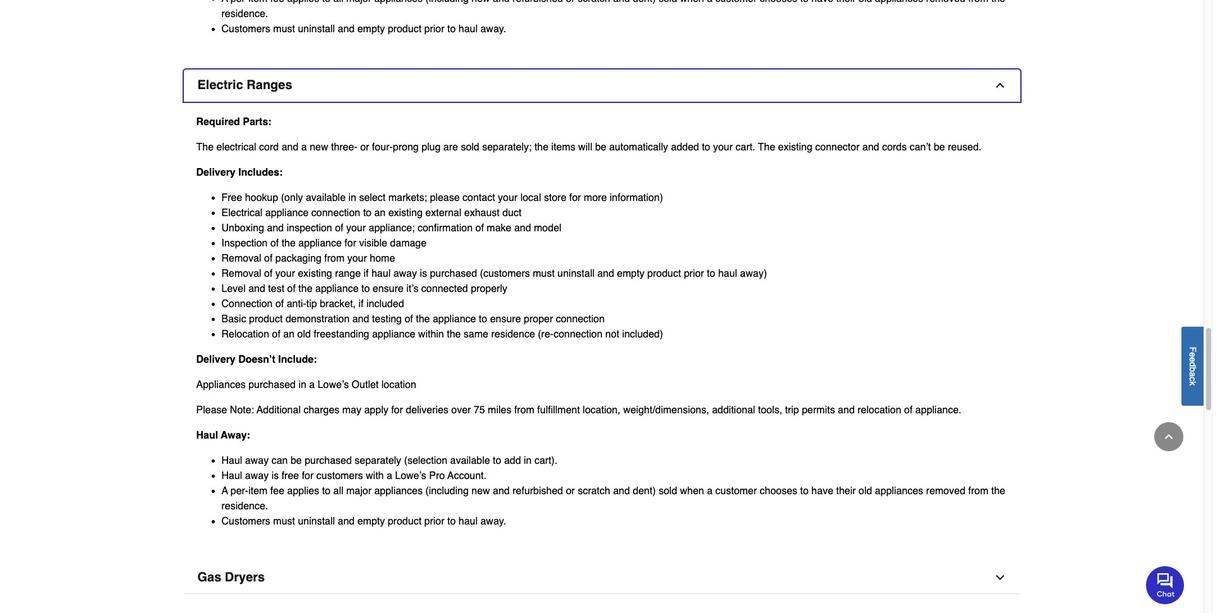 Task type: describe. For each thing, give the bounding box(es) containing it.
f e e d b a c k button
[[1182, 327, 1204, 406]]

for inside "haul away can be purchased separately (selection available to add in cart). haul away is free for customers with a lowe's pro account. a per-item fee applies to all major appliances (including new and refurbished or scratch and dent) sold when a customer chooses to have their old appliances removed from the residence. customers must uninstall and empty product prior to haul away."
[[302, 471, 314, 482]]

location,
[[583, 405, 621, 416]]

2 vertical spatial away
[[245, 471, 269, 482]]

customer inside "haul away can be purchased separately (selection available to add in cart). haul away is free for customers with a lowe's pro account. a per-item fee applies to all major appliances (including new and refurbished or scratch and dent) sold when a customer chooses to have their old appliances removed from the residence. customers must uninstall and empty product prior to haul away."
[[716, 486, 758, 497]]

applies inside "haul away can be purchased separately (selection available to add in cart). haul away is free for customers with a lowe's pro account. a per-item fee applies to all major appliances (including new and refurbished or scratch and dent) sold when a customer chooses to have their old appliances removed from the residence. customers must uninstall and empty product prior to haul away."
[[287, 486, 319, 497]]

haul away:
[[196, 430, 250, 442]]

cords
[[883, 142, 907, 153]]

1 vertical spatial new
[[310, 142, 328, 153]]

a inside button
[[1189, 372, 1199, 377]]

appliance.
[[916, 405, 962, 416]]

chevron down image
[[994, 572, 1007, 584]]

customers inside a per-item fee applies to all major appliances (including new and refurbished or scratch and dent) sold when a customer chooses to have their old appliances removed from the residence. customers must uninstall and empty product prior to haul away.
[[222, 24, 271, 35]]

prior inside a per-item fee applies to all major appliances (including new and refurbished or scratch and dent) sold when a customer chooses to have their old appliances removed from the residence. customers must uninstall and empty product prior to haul away.
[[425, 24, 445, 35]]

charges
[[304, 405, 340, 416]]

refurbished inside "haul away can be purchased separately (selection available to add in cart). haul away is free for customers with a lowe's pro account. a per-item fee applies to all major appliances (including new and refurbished or scratch and dent) sold when a customer chooses to have their old appliances removed from the residence. customers must uninstall and empty product prior to haul away."
[[513, 486, 564, 497]]

inspection
[[222, 238, 268, 249]]

0 vertical spatial connection
[[312, 208, 361, 219]]

anti-
[[287, 299, 307, 310]]

0 vertical spatial an
[[375, 208, 386, 219]]

cart).
[[535, 456, 558, 467]]

item inside "haul away can be purchased separately (selection available to add in cart). haul away is free for customers with a lowe's pro account. a per-item fee applies to all major appliances (including new and refurbished or scratch and dent) sold when a customer chooses to have their old appliances removed from the residence. customers must uninstall and empty product prior to haul away."
[[249, 486, 268, 497]]

from inside "haul away can be purchased separately (selection available to add in cart). haul away is free for customers with a lowe's pro account. a per-item fee applies to all major appliances (including new and refurbished or scratch and dent) sold when a customer chooses to have their old appliances removed from the residence. customers must uninstall and empty product prior to haul away."
[[969, 486, 989, 497]]

(re-
[[538, 329, 554, 340]]

not
[[606, 329, 620, 340]]

of right testing
[[405, 314, 413, 325]]

select
[[359, 192, 386, 204]]

available inside free hookup (only available in select markets; please contact your local store for more information) electrical appliance connection to an existing external exhaust duct unboxing and inspection of your appliance; confirmation of make and model inspection of the appliance for visible damage removal of packaging from your home removal of your existing range if haul away is purchased (customers must uninstall and empty product prior to haul away) level and test of the appliance to ensure it's connected properly connection of anti-tip bracket, if included basic product demonstration and testing of the appliance to ensure proper connection relocation of an old freestanding appliance within the same residence (re-connection not included)
[[306, 192, 346, 204]]

within
[[418, 329, 444, 340]]

residence. inside a per-item fee applies to all major appliances (including new and refurbished or scratch and dent) sold when a customer chooses to have their old appliances removed from the residence. customers must uninstall and empty product prior to haul away.
[[222, 8, 268, 20]]

separately;
[[483, 142, 532, 153]]

over
[[452, 405, 471, 416]]

0 vertical spatial ensure
[[373, 284, 404, 295]]

additional
[[713, 405, 756, 416]]

local
[[521, 192, 542, 204]]

from inside a per-item fee applies to all major appliances (including new and refurbished or scratch and dent) sold when a customer chooses to have their old appliances removed from the residence. customers must uninstall and empty product prior to haul away.
[[969, 0, 989, 5]]

lowe's inside "haul away can be purchased separately (selection available to add in cart). haul away is free for customers with a lowe's pro account. a per-item fee applies to all major appliances (including new and refurbished or scratch and dent) sold when a customer chooses to have their old appliances removed from the residence. customers must uninstall and empty product prior to haul away."
[[395, 471, 427, 482]]

make
[[487, 223, 512, 234]]

in inside "haul away can be purchased separately (selection available to add in cart). haul away is free for customers with a lowe's pro account. a per-item fee applies to all major appliances (including new and refurbished or scratch and dent) sold when a customer chooses to have their old appliances removed from the residence. customers must uninstall and empty product prior to haul away."
[[524, 456, 532, 467]]

(customers
[[480, 268, 530, 280]]

are
[[444, 142, 458, 153]]

dent) inside a per-item fee applies to all major appliances (including new and refurbished or scratch and dent) sold when a customer chooses to have their old appliances removed from the residence. customers must uninstall and empty product prior to haul away.
[[633, 0, 656, 5]]

your up duct
[[498, 192, 518, 204]]

1 the from the left
[[196, 142, 214, 153]]

electrical
[[222, 208, 263, 219]]

gas dryers
[[198, 571, 265, 585]]

major inside a per-item fee applies to all major appliances (including new and refurbished or scratch and dent) sold when a customer chooses to have their old appliances removed from the residence. customers must uninstall and empty product prior to haul away.
[[346, 0, 372, 5]]

(including inside a per-item fee applies to all major appliances (including new and refurbished or scratch and dent) sold when a customer chooses to have their old appliances removed from the residence. customers must uninstall and empty product prior to haul away.
[[426, 0, 469, 5]]

visible
[[359, 238, 388, 249]]

permits
[[802, 405, 836, 416]]

all inside "haul away can be purchased separately (selection available to add in cart). haul away is free for customers with a lowe's pro account. a per-item fee applies to all major appliances (including new and refurbished or scratch and dent) sold when a customer chooses to have their old appliances removed from the residence. customers must uninstall and empty product prior to haul away."
[[334, 486, 344, 497]]

b
[[1189, 367, 1199, 372]]

may
[[343, 405, 362, 416]]

have inside a per-item fee applies to all major appliances (including new and refurbished or scratch and dent) sold when a customer chooses to have their old appliances removed from the residence. customers must uninstall and empty product prior to haul away.
[[812, 0, 834, 5]]

add
[[504, 456, 521, 467]]

same
[[464, 329, 489, 340]]

sold inside a per-item fee applies to all major appliances (including new and refurbished or scratch and dent) sold when a customer chooses to have their old appliances removed from the residence. customers must uninstall and empty product prior to haul away.
[[659, 0, 678, 5]]

three-
[[331, 142, 358, 153]]

outlet
[[352, 380, 379, 391]]

chooses inside a per-item fee applies to all major appliances (including new and refurbished or scratch and dent) sold when a customer chooses to have their old appliances removed from the residence. customers must uninstall and empty product prior to haul away.
[[760, 0, 798, 5]]

purchased inside "haul away can be purchased separately (selection available to add in cart). haul away is free for customers with a lowe's pro account. a per-item fee applies to all major appliances (including new and refurbished or scratch and dent) sold when a customer chooses to have their old appliances removed from the residence. customers must uninstall and empty product prior to haul away."
[[305, 456, 352, 467]]

items
[[552, 142, 576, 153]]

1 vertical spatial if
[[359, 299, 364, 310]]

75
[[474, 405, 485, 416]]

location
[[382, 380, 417, 391]]

1 removal from the top
[[222, 253, 262, 265]]

home
[[370, 253, 395, 265]]

1 horizontal spatial existing
[[389, 208, 423, 219]]

residence
[[492, 329, 535, 340]]

reused.
[[949, 142, 982, 153]]

your left cart.
[[714, 142, 733, 153]]

f e e d b a c k
[[1189, 347, 1199, 386]]

of right 'relocation'
[[905, 405, 913, 416]]

when inside "haul away can be purchased separately (selection available to add in cart). haul away is free for customers with a lowe's pro account. a per-item fee applies to all major appliances (including new and refurbished or scratch and dent) sold when a customer chooses to have their old appliances removed from the residence. customers must uninstall and empty product prior to haul away."
[[680, 486, 705, 497]]

relocation
[[858, 405, 902, 416]]

please
[[196, 405, 227, 416]]

away)
[[741, 268, 768, 280]]

exhaust
[[465, 208, 500, 219]]

appliance down inspection
[[299, 238, 342, 249]]

empty inside "haul away can be purchased separately (selection available to add in cart). haul away is free for customers with a lowe's pro account. a per-item fee applies to all major appliances (including new and refurbished or scratch and dent) sold when a customer chooses to have their old appliances removed from the residence. customers must uninstall and empty product prior to haul away."
[[358, 516, 385, 528]]

it's
[[407, 284, 419, 295]]

basic
[[222, 314, 246, 325]]

new inside a per-item fee applies to all major appliances (including new and refurbished or scratch and dent) sold when a customer chooses to have their old appliances removed from the residence. customers must uninstall and empty product prior to haul away.
[[472, 0, 490, 5]]

is inside free hookup (only available in select markets; please contact your local store for more information) electrical appliance connection to an existing external exhaust duct unboxing and inspection of your appliance; confirmation of make and model inspection of the appliance for visible damage removal of packaging from your home removal of your existing range if haul away is purchased (customers must uninstall and empty product prior to haul away) level and test of the appliance to ensure it's connected properly connection of anti-tip bracket, if included basic product demonstration and testing of the appliance to ensure proper connection relocation of an old freestanding appliance within the same residence (re-connection not included)
[[420, 268, 427, 280]]

a inside a per-item fee applies to all major appliances (including new and refurbished or scratch and dent) sold when a customer chooses to have their old appliances removed from the residence. customers must uninstall and empty product prior to haul away.
[[707, 0, 713, 5]]

required
[[196, 117, 240, 128]]

0 horizontal spatial existing
[[298, 268, 332, 280]]

damage
[[390, 238, 427, 249]]

contact
[[463, 192, 495, 204]]

f
[[1189, 347, 1199, 352]]

product inside "haul away can be purchased separately (selection available to add in cart). haul away is free for customers with a lowe's pro account. a per-item fee applies to all major appliances (including new and refurbished or scratch and dent) sold when a customer chooses to have their old appliances removed from the residence. customers must uninstall and empty product prior to haul away."
[[388, 516, 422, 528]]

2 removal from the top
[[222, 268, 262, 280]]

confirmation
[[418, 223, 473, 234]]

automatically
[[610, 142, 669, 153]]

uninstall inside free hookup (only available in select markets; please contact your local store for more information) electrical appliance connection to an existing external exhaust duct unboxing and inspection of your appliance; confirmation of make and model inspection of the appliance for visible damage removal of packaging from your home removal of your existing range if haul away is purchased (customers must uninstall and empty product prior to haul away) level and test of the appliance to ensure it's connected properly connection of anti-tip bracket, if included basic product demonstration and testing of the appliance to ensure proper connection relocation of an old freestanding appliance within the same residence (re-connection not included)
[[558, 268, 595, 280]]

gas dryers button
[[184, 562, 1021, 595]]

gas
[[198, 571, 221, 585]]

scroll to top element
[[1155, 422, 1184, 451]]

or inside "haul away can be purchased separately (selection available to add in cart). haul away is free for customers with a lowe's pro account. a per-item fee applies to all major appliances (including new and refurbished or scratch and dent) sold when a customer chooses to have their old appliances removed from the residence. customers must uninstall and empty product prior to haul away."
[[566, 486, 575, 497]]

scratch inside a per-item fee applies to all major appliances (including new and refurbished or scratch and dent) sold when a customer chooses to have their old appliances removed from the residence. customers must uninstall and empty product prior to haul away.
[[578, 0, 611, 5]]

away. inside a per-item fee applies to all major appliances (including new and refurbished or scratch and dent) sold when a customer chooses to have their old appliances removed from the residence. customers must uninstall and empty product prior to haul away.
[[481, 24, 507, 35]]

four-
[[372, 142, 393, 153]]

appliance down testing
[[372, 329, 416, 340]]

weight/dimensions,
[[624, 405, 710, 416]]

of up test
[[264, 268, 273, 280]]

of right inspection
[[335, 223, 344, 234]]

ranges
[[247, 78, 292, 93]]

included)
[[623, 329, 664, 340]]

the inside "haul away can be purchased separately (selection available to add in cart). haul away is free for customers with a lowe's pro account. a per-item fee applies to all major appliances (including new and refurbished or scratch and dent) sold when a customer chooses to have their old appliances removed from the residence. customers must uninstall and empty product prior to haul away."
[[992, 486, 1006, 497]]

the electrical cord and a new three- or four-prong plug are sold separately; the items will be automatically added to your cart. the existing connector and cords can't be reused.
[[196, 142, 982, 153]]

0 horizontal spatial an
[[283, 329, 295, 340]]

electric ranges
[[198, 78, 292, 93]]

their inside a per-item fee applies to all major appliances (including new and refurbished or scratch and dent) sold when a customer chooses to have their old appliances removed from the residence. customers must uninstall and empty product prior to haul away.
[[837, 0, 856, 5]]

away inside free hookup (only available in select markets; please contact your local store for more information) electrical appliance connection to an existing external exhaust duct unboxing and inspection of your appliance; confirmation of make and model inspection of the appliance for visible damage removal of packaging from your home removal of your existing range if haul away is purchased (customers must uninstall and empty product prior to haul away) level and test of the appliance to ensure it's connected properly connection of anti-tip bracket, if included basic product demonstration and testing of the appliance to ensure proper connection relocation of an old freestanding appliance within the same residence (re-connection not included)
[[394, 268, 417, 280]]

1 vertical spatial ensure
[[490, 314, 521, 325]]

demonstration
[[286, 314, 350, 325]]

purchased inside free hookup (only available in select markets; please contact your local store for more information) electrical appliance connection to an existing external exhaust duct unboxing and inspection of your appliance; confirmation of make and model inspection of the appliance for visible damage removal of packaging from your home removal of your existing range if haul away is purchased (customers must uninstall and empty product prior to haul away) level and test of the appliance to ensure it's connected properly connection of anti-tip bracket, if included basic product demonstration and testing of the appliance to ensure proper connection relocation of an old freestanding appliance within the same residence (re-connection not included)
[[430, 268, 477, 280]]

of down test
[[276, 299, 284, 310]]

cart.
[[736, 142, 756, 153]]

per- inside a per-item fee applies to all major appliances (including new and refurbished or scratch and dent) sold when a customer chooses to have their old appliances removed from the residence. customers must uninstall and empty product prior to haul away.
[[231, 0, 249, 5]]

prior inside "haul away can be purchased separately (selection available to add in cart). haul away is free for customers with a lowe's pro account. a per-item fee applies to all major appliances (including new and refurbished or scratch and dent) sold when a customer chooses to have their old appliances removed from the residence. customers must uninstall and empty product prior to haul away."
[[425, 516, 445, 528]]

uninstall inside a per-item fee applies to all major appliances (including new and refurbished or scratch and dent) sold when a customer chooses to have their old appliances removed from the residence. customers must uninstall and empty product prior to haul away.
[[298, 24, 335, 35]]

1 vertical spatial connection
[[556, 314, 605, 325]]

additional
[[257, 405, 301, 416]]

unboxing
[[222, 223, 264, 234]]

proper
[[524, 314, 553, 325]]

away. inside "haul away can be purchased separately (selection available to add in cart). haul away is free for customers with a lowe's pro account. a per-item fee applies to all major appliances (including new and refurbished or scratch and dent) sold when a customer chooses to have their old appliances removed from the residence. customers must uninstall and empty product prior to haul away."
[[481, 516, 507, 528]]

chevron up image inside electric ranges button
[[994, 79, 1007, 92]]

have inside "haul away can be purchased separately (selection available to add in cart). haul away is free for customers with a lowe's pro account. a per-item fee applies to all major appliances (including new and refurbished or scratch and dent) sold when a customer chooses to have their old appliances removed from the residence. customers must uninstall and empty product prior to haul away."
[[812, 486, 834, 497]]

appliance up bracket,
[[316, 284, 359, 295]]

dryers
[[225, 571, 265, 585]]

customers
[[317, 471, 363, 482]]

d
[[1189, 362, 1199, 367]]

1 vertical spatial sold
[[461, 142, 480, 153]]

prior inside free hookup (only available in select markets; please contact your local store for more information) electrical appliance connection to an existing external exhaust duct unboxing and inspection of your appliance; confirmation of make and model inspection of the appliance for visible damage removal of packaging from your home removal of your existing range if haul away is purchased (customers must uninstall and empty product prior to haul away) level and test of the appliance to ensure it's connected properly connection of anti-tip bracket, if included basic product demonstration and testing of the appliance to ensure proper connection relocation of an old freestanding appliance within the same residence (re-connection not included)
[[684, 268, 705, 280]]

prong
[[393, 142, 419, 153]]

product inside a per-item fee applies to all major appliances (including new and refurbished or scratch and dent) sold when a customer chooses to have their old appliances removed from the residence. customers must uninstall and empty product prior to haul away.
[[388, 24, 422, 35]]

2 horizontal spatial be
[[934, 142, 946, 153]]

free
[[222, 192, 242, 204]]

included
[[367, 299, 404, 310]]

relocation
[[222, 329, 269, 340]]

must inside "haul away can be purchased separately (selection available to add in cart). haul away is free for customers with a lowe's pro account. a per-item fee applies to all major appliances (including new and refurbished or scratch and dent) sold when a customer chooses to have their old appliances removed from the residence. customers must uninstall and empty product prior to haul away."
[[273, 516, 295, 528]]

a inside "haul away can be purchased separately (selection available to add in cart). haul away is free for customers with a lowe's pro account. a per-item fee applies to all major appliances (including new and refurbished or scratch and dent) sold when a customer chooses to have their old appliances removed from the residence. customers must uninstall and empty product prior to haul away."
[[222, 486, 228, 497]]

empty inside free hookup (only available in select markets; please contact your local store for more information) electrical appliance connection to an existing external exhaust duct unboxing and inspection of your appliance; confirmation of make and model inspection of the appliance for visible damage removal of packaging from your home removal of your existing range if haul away is purchased (customers must uninstall and empty product prior to haul away) level and test of the appliance to ensure it's connected properly connection of anti-tip bracket, if included basic product demonstration and testing of the appliance to ensure proper connection relocation of an old freestanding appliance within the same residence (re-connection not included)
[[617, 268, 645, 280]]

is inside "haul away can be purchased separately (selection available to add in cart). haul away is free for customers with a lowe's pro account. a per-item fee applies to all major appliances (including new and refurbished or scratch and dent) sold when a customer chooses to have their old appliances removed from the residence. customers must uninstall and empty product prior to haul away."
[[272, 471, 279, 482]]

connected
[[422, 284, 468, 295]]

added
[[671, 142, 700, 153]]

appliance up same
[[433, 314, 476, 325]]

(only
[[281, 192, 303, 204]]

c
[[1189, 377, 1199, 381]]

item inside a per-item fee applies to all major appliances (including new and refurbished or scratch and dent) sold when a customer chooses to have their old appliances removed from the residence. customers must uninstall and empty product prior to haul away.
[[249, 0, 268, 5]]

delivery doesn't include:
[[196, 354, 317, 366]]

of up packaging
[[271, 238, 279, 249]]

per- inside "haul away can be purchased separately (selection available to add in cart). haul away is free for customers with a lowe's pro account. a per-item fee applies to all major appliances (including new and refurbished or scratch and dent) sold when a customer chooses to have their old appliances removed from the residence. customers must uninstall and empty product prior to haul away."
[[231, 486, 249, 497]]

markets;
[[389, 192, 427, 204]]

0 vertical spatial lowe's
[[318, 380, 349, 391]]

model
[[534, 223, 562, 234]]

tools,
[[759, 405, 783, 416]]

your up visible
[[346, 223, 366, 234]]

tip
[[307, 299, 317, 310]]

2 vertical spatial connection
[[554, 329, 603, 340]]



Task type: locate. For each thing, give the bounding box(es) containing it.
with
[[366, 471, 384, 482]]

include:
[[278, 354, 317, 366]]

0 horizontal spatial the
[[196, 142, 214, 153]]

1 vertical spatial their
[[837, 486, 856, 497]]

0 vertical spatial new
[[472, 0, 490, 5]]

0 vertical spatial existing
[[779, 142, 813, 153]]

electric
[[198, 78, 243, 93]]

1 vertical spatial major
[[346, 486, 372, 497]]

empty inside a per-item fee applies to all major appliances (including new and refurbished or scratch and dent) sold when a customer chooses to have their old appliances removed from the residence. customers must uninstall and empty product prior to haul away.
[[358, 24, 385, 35]]

2 horizontal spatial in
[[524, 456, 532, 467]]

must down free
[[273, 516, 295, 528]]

0 vertical spatial delivery
[[196, 167, 236, 179]]

your up range at the top of the page
[[348, 253, 367, 265]]

appliances
[[196, 380, 246, 391]]

1 vertical spatial fee
[[271, 486, 285, 497]]

2 horizontal spatial purchased
[[430, 268, 477, 280]]

1 vertical spatial old
[[298, 329, 311, 340]]

in right add
[[524, 456, 532, 467]]

0 vertical spatial in
[[349, 192, 357, 204]]

chooses inside "haul away can be purchased separately (selection available to add in cart). haul away is free for customers with a lowe's pro account. a per-item fee applies to all major appliances (including new and refurbished or scratch and dent) sold when a customer chooses to have their old appliances removed from the residence. customers must uninstall and empty product prior to haul away."
[[760, 486, 798, 497]]

delivery for delivery doesn't include:
[[196, 354, 236, 366]]

connection
[[312, 208, 361, 219], [556, 314, 605, 325], [554, 329, 603, 340]]

for right apply
[[391, 405, 403, 416]]

bracket,
[[320, 299, 356, 310]]

removed inside "haul away can be purchased separately (selection available to add in cart). haul away is free for customers with a lowe's pro account. a per-item fee applies to all major appliances (including new and refurbished or scratch and dent) sold when a customer chooses to have their old appliances removed from the residence. customers must uninstall and empty product prior to haul away."
[[927, 486, 966, 497]]

removal up "level"
[[222, 268, 262, 280]]

2 away. from the top
[[481, 516, 507, 528]]

the inside a per-item fee applies to all major appliances (including new and refurbished or scratch and dent) sold when a customer chooses to have their old appliances removed from the residence. customers must uninstall and empty product prior to haul away.
[[992, 0, 1006, 5]]

lowe's down (selection
[[395, 471, 427, 482]]

customers up electric ranges
[[222, 24, 271, 35]]

0 horizontal spatial is
[[272, 471, 279, 482]]

available right (only
[[306, 192, 346, 204]]

your up test
[[276, 268, 295, 280]]

the right cart.
[[759, 142, 776, 153]]

2 vertical spatial existing
[[298, 268, 332, 280]]

if right bracket,
[[359, 299, 364, 310]]

1 vertical spatial away
[[245, 456, 269, 467]]

1 vertical spatial removal
[[222, 268, 262, 280]]

0 vertical spatial their
[[837, 0, 856, 5]]

free hookup (only available in select markets; please contact your local store for more information) electrical appliance connection to an existing external exhaust duct unboxing and inspection of your appliance; confirmation of make and model inspection of the appliance for visible damage removal of packaging from your home removal of your existing range if haul away is purchased (customers must uninstall and empty product prior to haul away) level and test of the appliance to ensure it's connected properly connection of anti-tip bracket, if included basic product demonstration and testing of the appliance to ensure proper connection relocation of an old freestanding appliance within the same residence (re-connection not included)
[[222, 192, 768, 340]]

0 vertical spatial have
[[812, 0, 834, 5]]

1 a from the top
[[222, 0, 228, 5]]

appliance down (only
[[265, 208, 309, 219]]

1 dent) from the top
[[633, 0, 656, 5]]

0 horizontal spatial chevron up image
[[994, 79, 1007, 92]]

2 dent) from the top
[[633, 486, 656, 497]]

connection up inspection
[[312, 208, 361, 219]]

fee
[[271, 0, 285, 5], [271, 486, 285, 497]]

delivery for delivery includes:
[[196, 167, 236, 179]]

or
[[566, 0, 575, 5], [361, 142, 370, 153], [566, 486, 575, 497]]

0 vertical spatial a
[[222, 0, 228, 5]]

0 vertical spatial away.
[[481, 24, 507, 35]]

old inside free hookup (only available in select markets; please contact your local store for more information) electrical appliance connection to an existing external exhaust duct unboxing and inspection of your appliance; confirmation of make and model inspection of the appliance for visible damage removal of packaging from your home removal of your existing range if haul away is purchased (customers must uninstall and empty product prior to haul away) level and test of the appliance to ensure it's connected properly connection of anti-tip bracket, if included basic product demonstration and testing of the appliance to ensure proper connection relocation of an old freestanding appliance within the same residence (re-connection not included)
[[298, 329, 311, 340]]

sold inside "haul away can be purchased separately (selection available to add in cart). haul away is free for customers with a lowe's pro account. a per-item fee applies to all major appliances (including new and refurbished or scratch and dent) sold when a customer chooses to have their old appliances removed from the residence. customers must uninstall and empty product prior to haul away."
[[659, 486, 678, 497]]

purchased up additional
[[249, 380, 296, 391]]

1 residence. from the top
[[222, 8, 268, 20]]

1 vertical spatial a
[[222, 486, 228, 497]]

in left select
[[349, 192, 357, 204]]

chevron up image
[[994, 79, 1007, 92], [1163, 431, 1176, 443]]

is up connected
[[420, 268, 427, 280]]

of right relocation
[[272, 329, 281, 340]]

1 vertical spatial residence.
[[222, 501, 268, 512]]

0 vertical spatial sold
[[659, 0, 678, 5]]

please note: additional charges may apply for deliveries over 75 miles from fulfillment location, weight/dimensions, additional tools, trip permits and relocation of appliance.
[[196, 405, 962, 416]]

away left free
[[245, 471, 269, 482]]

customers
[[222, 24, 271, 35], [222, 516, 271, 528]]

1 per- from the top
[[231, 0, 249, 5]]

the
[[196, 142, 214, 153], [759, 142, 776, 153]]

and
[[493, 0, 510, 5], [614, 0, 630, 5], [338, 24, 355, 35], [282, 142, 299, 153], [863, 142, 880, 153], [267, 223, 284, 234], [515, 223, 531, 234], [598, 268, 615, 280], [249, 284, 265, 295], [353, 314, 370, 325], [838, 405, 855, 416], [493, 486, 510, 497], [614, 486, 630, 497], [338, 516, 355, 528]]

for
[[570, 192, 581, 204], [345, 238, 357, 249], [391, 405, 403, 416], [302, 471, 314, 482]]

chat invite button image
[[1147, 566, 1186, 604]]

0 vertical spatial all
[[334, 0, 344, 5]]

1 scratch from the top
[[578, 0, 611, 5]]

old inside a per-item fee applies to all major appliances (including new and refurbished or scratch and dent) sold when a customer chooses to have their old appliances removed from the residence. customers must uninstall and empty product prior to haul away.
[[859, 0, 873, 5]]

applies inside a per-item fee applies to all major appliances (including new and refurbished or scratch and dent) sold when a customer chooses to have their old appliances removed from the residence. customers must uninstall and empty product prior to haul away.
[[287, 0, 319, 5]]

from
[[969, 0, 989, 5], [325, 253, 345, 265], [515, 405, 535, 416], [969, 486, 989, 497]]

prior
[[425, 24, 445, 35], [684, 268, 705, 280], [425, 516, 445, 528]]

2 e from the top
[[1189, 357, 1199, 362]]

0 vertical spatial residence.
[[222, 8, 268, 20]]

1 vertical spatial when
[[680, 486, 705, 497]]

delivery up appliances at the bottom of the page
[[196, 354, 236, 366]]

1 removed from the top
[[927, 0, 966, 5]]

customers up dryers
[[222, 516, 271, 528]]

1 vertical spatial chevron up image
[[1163, 431, 1176, 443]]

for right free
[[302, 471, 314, 482]]

0 vertical spatial scratch
[[578, 0, 611, 5]]

major
[[346, 0, 372, 5], [346, 486, 372, 497]]

is left free
[[272, 471, 279, 482]]

available inside "haul away can be purchased separately (selection available to add in cart). haul away is free for customers with a lowe's pro account. a per-item fee applies to all major appliances (including new and refurbished or scratch and dent) sold when a customer chooses to have their old appliances removed from the residence. customers must uninstall and empty product prior to haul away."
[[450, 456, 490, 467]]

miles
[[488, 405, 512, 416]]

0 vertical spatial fee
[[271, 0, 285, 5]]

separately
[[355, 456, 402, 467]]

freestanding
[[314, 329, 370, 340]]

customer inside a per-item fee applies to all major appliances (including new and refurbished or scratch and dent) sold when a customer chooses to have their old appliances removed from the residence. customers must uninstall and empty product prior to haul away.
[[716, 0, 758, 5]]

an down select
[[375, 208, 386, 219]]

trip
[[786, 405, 800, 416]]

when inside a per-item fee applies to all major appliances (including new and refurbished or scratch and dent) sold when a customer chooses to have their old appliances removed from the residence. customers must uninstall and empty product prior to haul away.
[[680, 0, 705, 5]]

1 have from the top
[[812, 0, 834, 5]]

chevron up image inside scroll to top element
[[1163, 431, 1176, 443]]

0 vertical spatial prior
[[425, 24, 445, 35]]

dent) inside "haul away can be purchased separately (selection available to add in cart). haul away is free for customers with a lowe's pro account. a per-item fee applies to all major appliances (including new and refurbished or scratch and dent) sold when a customer chooses to have their old appliances removed from the residence. customers must uninstall and empty product prior to haul away."
[[633, 486, 656, 497]]

or inside a per-item fee applies to all major appliances (including new and refurbished or scratch and dent) sold when a customer chooses to have their old appliances removed from the residence. customers must uninstall and empty product prior to haul away.
[[566, 0, 575, 5]]

1 vertical spatial dent)
[[633, 486, 656, 497]]

2 fee from the top
[[271, 486, 285, 497]]

1 applies from the top
[[287, 0, 319, 5]]

required parts:
[[196, 117, 272, 128]]

dent)
[[633, 0, 656, 5], [633, 486, 656, 497]]

for left visible
[[345, 238, 357, 249]]

0 vertical spatial major
[[346, 0, 372, 5]]

away up it's
[[394, 268, 417, 280]]

haul for haul away:
[[196, 430, 218, 442]]

be right will
[[596, 142, 607, 153]]

2 removed from the top
[[927, 486, 966, 497]]

existing down markets;
[[389, 208, 423, 219]]

packaging
[[276, 253, 322, 265]]

1 vertical spatial have
[[812, 486, 834, 497]]

store
[[544, 192, 567, 204]]

be up free
[[291, 456, 302, 467]]

parts:
[[243, 117, 272, 128]]

0 vertical spatial if
[[364, 268, 369, 280]]

2 vertical spatial prior
[[425, 516, 445, 528]]

fulfillment
[[538, 405, 580, 416]]

in inside free hookup (only available in select markets; please contact your local store for more information) electrical appliance connection to an existing external exhaust duct unboxing and inspection of your appliance; confirmation of make and model inspection of the appliance for visible damage removal of packaging from your home removal of your existing range if haul away is purchased (customers must uninstall and empty product prior to haul away) level and test of the appliance to ensure it's connected properly connection of anti-tip bracket, if included basic product demonstration and testing of the appliance to ensure proper connection relocation of an old freestanding appliance within the same residence (re-connection not included)
[[349, 192, 357, 204]]

ensure up residence
[[490, 314, 521, 325]]

0 vertical spatial removal
[[222, 253, 262, 265]]

of
[[335, 223, 344, 234], [476, 223, 484, 234], [271, 238, 279, 249], [264, 253, 273, 265], [264, 268, 273, 280], [287, 284, 296, 295], [276, 299, 284, 310], [405, 314, 413, 325], [272, 329, 281, 340], [905, 405, 913, 416]]

to
[[322, 0, 331, 5], [801, 0, 809, 5], [448, 24, 456, 35], [702, 142, 711, 153], [363, 208, 372, 219], [707, 268, 716, 280], [362, 284, 370, 295], [479, 314, 488, 325], [493, 456, 502, 467], [322, 486, 331, 497], [801, 486, 809, 497], [448, 516, 456, 528]]

connection right the proper at the left bottom of page
[[556, 314, 605, 325]]

1 horizontal spatial be
[[596, 142, 607, 153]]

scratch inside "haul away can be purchased separately (selection available to add in cart). haul away is free for customers with a lowe's pro account. a per-item fee applies to all major appliances (including new and refurbished or scratch and dent) sold when a customer chooses to have their old appliances removed from the residence. customers must uninstall and empty product prior to haul away."
[[578, 486, 611, 497]]

refurbished inside a per-item fee applies to all major appliances (including new and refurbished or scratch and dent) sold when a customer chooses to have their old appliances removed from the residence. customers must uninstall and empty product prior to haul away.
[[513, 0, 564, 5]]

a inside a per-item fee applies to all major appliances (including new and refurbished or scratch and dent) sold when a customer chooses to have their old appliances removed from the residence. customers must uninstall and empty product prior to haul away.
[[222, 0, 228, 5]]

1 vertical spatial applies
[[287, 486, 319, 497]]

all
[[334, 0, 344, 5], [334, 486, 344, 497]]

free
[[282, 471, 299, 482]]

2 vertical spatial in
[[524, 456, 532, 467]]

existing left connector at the right of page
[[779, 142, 813, 153]]

have
[[812, 0, 834, 5], [812, 486, 834, 497]]

1 customers from the top
[[222, 24, 271, 35]]

their inside "haul away can be purchased separately (selection available to add in cart). haul away is free for customers with a lowe's pro account. a per-item fee applies to all major appliances (including new and refurbished or scratch and dent) sold when a customer chooses to have their old appliances removed from the residence. customers must uninstall and empty product prior to haul away."
[[837, 486, 856, 497]]

fee inside "haul away can be purchased separately (selection available to add in cart). haul away is free for customers with a lowe's pro account. a per-item fee applies to all major appliances (including new and refurbished or scratch and dent) sold when a customer chooses to have their old appliances removed from the residence. customers must uninstall and empty product prior to haul away."
[[271, 486, 285, 497]]

in down include:
[[299, 380, 307, 391]]

1 vertical spatial empty
[[617, 268, 645, 280]]

must up ranges
[[273, 24, 295, 35]]

1 horizontal spatial ensure
[[490, 314, 521, 325]]

appliances
[[375, 0, 423, 5], [876, 0, 924, 5], [375, 486, 423, 497], [876, 486, 924, 497]]

0 vertical spatial must
[[273, 24, 295, 35]]

2 customer from the top
[[716, 486, 758, 497]]

1 vertical spatial existing
[[389, 208, 423, 219]]

2 vertical spatial old
[[859, 486, 873, 497]]

e up "d"
[[1189, 352, 1199, 357]]

2 all from the top
[[334, 486, 344, 497]]

1 vertical spatial chooses
[[760, 486, 798, 497]]

properly
[[471, 284, 508, 295]]

0 vertical spatial chevron up image
[[994, 79, 1007, 92]]

old inside "haul away can be purchased separately (selection available to add in cart). haul away is free for customers with a lowe's pro account. a per-item fee applies to all major appliances (including new and refurbished or scratch and dent) sold when a customer chooses to have their old appliances removed from the residence. customers must uninstall and empty product prior to haul away."
[[859, 486, 873, 497]]

haul for haul away can be purchased separately (selection available to add in cart). haul away is free for customers with a lowe's pro account. a per-item fee applies to all major appliances (including new and refurbished or scratch and dent) sold when a customer chooses to have their old appliances removed from the residence. customers must uninstall and empty product prior to haul away.
[[222, 456, 242, 467]]

of down inspection
[[264, 253, 273, 265]]

an
[[375, 208, 386, 219], [283, 329, 295, 340]]

1 vertical spatial scratch
[[578, 486, 611, 497]]

2 delivery from the top
[[196, 354, 236, 366]]

1 vertical spatial or
[[361, 142, 370, 153]]

must right (customers
[[533, 268, 555, 280]]

1 vertical spatial (including
[[426, 486, 469, 497]]

1 (including from the top
[[426, 0, 469, 5]]

1 vertical spatial refurbished
[[513, 486, 564, 497]]

pro
[[429, 471, 445, 482]]

1 vertical spatial purchased
[[249, 380, 296, 391]]

2 vertical spatial haul
[[222, 471, 242, 482]]

1 when from the top
[[680, 0, 705, 5]]

2 vertical spatial uninstall
[[298, 516, 335, 528]]

0 vertical spatial available
[[306, 192, 346, 204]]

be right can't
[[934, 142, 946, 153]]

uninstall
[[298, 24, 335, 35], [558, 268, 595, 280], [298, 516, 335, 528]]

existing
[[779, 142, 813, 153], [389, 208, 423, 219], [298, 268, 332, 280]]

residence. inside "haul away can be purchased separately (selection available to add in cart). haul away is free for customers with a lowe's pro account. a per-item fee applies to all major appliances (including new and refurbished or scratch and dent) sold when a customer chooses to have their old appliances removed from the residence. customers must uninstall and empty product prior to haul away."
[[222, 501, 268, 512]]

1 vertical spatial all
[[334, 486, 344, 497]]

can
[[272, 456, 288, 467]]

scratch
[[578, 0, 611, 5], [578, 486, 611, 497]]

1 vertical spatial an
[[283, 329, 295, 340]]

2 when from the top
[[680, 486, 705, 497]]

e up b
[[1189, 357, 1199, 362]]

electric ranges button
[[184, 70, 1021, 102]]

appliances purchased in a lowe's outlet location
[[196, 380, 417, 391]]

purchased up connected
[[430, 268, 477, 280]]

2 the from the left
[[759, 142, 776, 153]]

2 scratch from the top
[[578, 486, 611, 497]]

0 horizontal spatial available
[[306, 192, 346, 204]]

new inside "haul away can be purchased separately (selection available to add in cart). haul away is free for customers with a lowe's pro account. a per-item fee applies to all major appliances (including new and refurbished or scratch and dent) sold when a customer chooses to have their old appliances removed from the residence. customers must uninstall and empty product prior to haul away."
[[472, 486, 490, 497]]

deliveries
[[406, 405, 449, 416]]

1 customer from the top
[[716, 0, 758, 5]]

must
[[273, 24, 295, 35], [533, 268, 555, 280], [273, 516, 295, 528]]

0 vertical spatial is
[[420, 268, 427, 280]]

0 vertical spatial refurbished
[[513, 0, 564, 5]]

level
[[222, 284, 246, 295]]

2 horizontal spatial existing
[[779, 142, 813, 153]]

1 vertical spatial per-
[[231, 486, 249, 497]]

hookup
[[245, 192, 278, 204]]

available up account.
[[450, 456, 490, 467]]

residence.
[[222, 8, 268, 20], [222, 501, 268, 512]]

1 delivery from the top
[[196, 167, 236, 179]]

2 major from the top
[[346, 486, 372, 497]]

purchased up customers
[[305, 456, 352, 467]]

0 vertical spatial dent)
[[633, 0, 656, 5]]

be inside "haul away can be purchased separately (selection available to add in cart). haul away is free for customers with a lowe's pro account. a per-item fee applies to all major appliances (including new and refurbished or scratch and dent) sold when a customer chooses to have their old appliances removed from the residence. customers must uninstall and empty product prior to haul away."
[[291, 456, 302, 467]]

external
[[426, 208, 462, 219]]

1 all from the top
[[334, 0, 344, 5]]

customer
[[716, 0, 758, 5], [716, 486, 758, 497]]

0 vertical spatial customers
[[222, 24, 271, 35]]

2 a from the top
[[222, 486, 228, 497]]

the down required on the left of page
[[196, 142, 214, 153]]

2 refurbished from the top
[[513, 486, 564, 497]]

delivery up free
[[196, 167, 236, 179]]

removed inside a per-item fee applies to all major appliances (including new and refurbished or scratch and dent) sold when a customer chooses to have their old appliances removed from the residence. customers must uninstall and empty product prior to haul away.
[[927, 0, 966, 5]]

2 (including from the top
[[426, 486, 469, 497]]

must inside a per-item fee applies to all major appliances (including new and refurbished or scratch and dent) sold when a customer chooses to have their old appliances removed from the residence. customers must uninstall and empty product prior to haul away.
[[273, 24, 295, 35]]

1 away. from the top
[[481, 24, 507, 35]]

0 vertical spatial empty
[[358, 24, 385, 35]]

existing down packaging
[[298, 268, 332, 280]]

2 have from the top
[[812, 486, 834, 497]]

please
[[430, 192, 460, 204]]

all inside a per-item fee applies to all major appliances (including new and refurbished or scratch and dent) sold when a customer chooses to have their old appliances removed from the residence. customers must uninstall and empty product prior to haul away.
[[334, 0, 344, 5]]

1 vertical spatial prior
[[684, 268, 705, 280]]

haul inside a per-item fee applies to all major appliances (including new and refurbished or scratch and dent) sold when a customer chooses to have their old appliances removed from the residence. customers must uninstall and empty product prior to haul away.
[[459, 24, 478, 35]]

appliance;
[[369, 223, 415, 234]]

away left can
[[245, 456, 269, 467]]

1 vertical spatial haul
[[222, 456, 242, 467]]

of down the 'exhaust'
[[476, 223, 484, 234]]

1 vertical spatial delivery
[[196, 354, 236, 366]]

connector
[[816, 142, 860, 153]]

0 horizontal spatial in
[[299, 380, 307, 391]]

a
[[222, 0, 228, 5], [222, 486, 228, 497]]

for right store
[[570, 192, 581, 204]]

1 refurbished from the top
[[513, 0, 564, 5]]

1 vertical spatial removed
[[927, 486, 966, 497]]

0 vertical spatial applies
[[287, 0, 319, 5]]

2 vertical spatial must
[[273, 516, 295, 528]]

in
[[349, 192, 357, 204], [299, 380, 307, 391], [524, 456, 532, 467]]

appliance
[[265, 208, 309, 219], [299, 238, 342, 249], [316, 284, 359, 295], [433, 314, 476, 325], [372, 329, 416, 340]]

1 vertical spatial away.
[[481, 516, 507, 528]]

refurbished
[[513, 0, 564, 5], [513, 486, 564, 497]]

uninstall inside "haul away can be purchased separately (selection available to add in cart). haul away is free for customers with a lowe's pro account. a per-item fee applies to all major appliances (including new and refurbished or scratch and dent) sold when a customer chooses to have their old appliances removed from the residence. customers must uninstall and empty product prior to haul away."
[[298, 516, 335, 528]]

2 item from the top
[[249, 486, 268, 497]]

0 vertical spatial per-
[[231, 0, 249, 5]]

from inside free hookup (only available in select markets; please contact your local store for more information) electrical appliance connection to an existing external exhaust duct unboxing and inspection of your appliance; confirmation of make and model inspection of the appliance for visible damage removal of packaging from your home removal of your existing range if haul away is purchased (customers must uninstall and empty product prior to haul away) level and test of the appliance to ensure it's connected properly connection of anti-tip bracket, if included basic product demonstration and testing of the appliance to ensure proper connection relocation of an old freestanding appliance within the same residence (re-connection not included)
[[325, 253, 345, 265]]

account.
[[448, 471, 487, 482]]

1 e from the top
[[1189, 352, 1199, 357]]

1 horizontal spatial an
[[375, 208, 386, 219]]

k
[[1189, 381, 1199, 386]]

new
[[472, 0, 490, 5], [310, 142, 328, 153], [472, 486, 490, 497]]

range
[[335, 268, 361, 280]]

delivery includes:
[[196, 167, 283, 179]]

duct
[[503, 208, 522, 219]]

haul inside "haul away can be purchased separately (selection available to add in cart). haul away is free for customers with a lowe's pro account. a per-item fee applies to all major appliances (including new and refurbished or scratch and dent) sold when a customer chooses to have their old appliances removed from the residence. customers must uninstall and empty product prior to haul away."
[[459, 516, 478, 528]]

1 major from the top
[[346, 0, 372, 5]]

0 vertical spatial or
[[566, 0, 575, 5]]

an up include:
[[283, 329, 295, 340]]

1 fee from the top
[[271, 0, 285, 5]]

doesn't
[[238, 354, 276, 366]]

1 item from the top
[[249, 0, 268, 5]]

e
[[1189, 352, 1199, 357], [1189, 357, 1199, 362]]

per-
[[231, 0, 249, 5], [231, 486, 249, 497]]

customers inside "haul away can be purchased separately (selection available to add in cart). haul away is free for customers with a lowe's pro account. a per-item fee applies to all major appliances (including new and refurbished or scratch and dent) sold when a customer chooses to have their old appliances removed from the residence. customers must uninstall and empty product prior to haul away."
[[222, 516, 271, 528]]

1 vertical spatial uninstall
[[558, 268, 595, 280]]

lowe's up 'charges'
[[318, 380, 349, 391]]

(including inside "haul away can be purchased separately (selection available to add in cart). haul away is free for customers with a lowe's pro account. a per-item fee applies to all major appliances (including new and refurbished or scratch and dent) sold when a customer chooses to have their old appliances removed from the residence. customers must uninstall and empty product prior to haul away."
[[426, 486, 469, 497]]

haul away can be purchased separately (selection available to add in cart). haul away is free for customers with a lowe's pro account. a per-item fee applies to all major appliances (including new and refurbished or scratch and dent) sold when a customer chooses to have their old appliances removed from the residence. customers must uninstall and empty product prior to haul away.
[[222, 456, 1006, 528]]

1 horizontal spatial lowe's
[[395, 471, 427, 482]]

0 vertical spatial when
[[680, 0, 705, 5]]

0 vertical spatial old
[[859, 0, 873, 5]]

2 applies from the top
[[287, 486, 319, 497]]

a
[[707, 0, 713, 5], [301, 142, 307, 153], [1189, 372, 1199, 377], [309, 380, 315, 391], [387, 471, 393, 482], [707, 486, 713, 497]]

inspection
[[287, 223, 332, 234]]

when
[[680, 0, 705, 5], [680, 486, 705, 497]]

1 horizontal spatial the
[[759, 142, 776, 153]]

of right test
[[287, 284, 296, 295]]

old
[[859, 0, 873, 5], [298, 329, 311, 340], [859, 486, 873, 497]]

1 vertical spatial item
[[249, 486, 268, 497]]

2 vertical spatial sold
[[659, 486, 678, 497]]

test
[[268, 284, 285, 295]]

haul
[[196, 430, 218, 442], [222, 456, 242, 467], [222, 471, 242, 482]]

2 their from the top
[[837, 486, 856, 497]]

major inside "haul away can be purchased separately (selection available to add in cart). haul away is free for customers with a lowe's pro account. a per-item fee applies to all major appliances (including new and refurbished or scratch and dent) sold when a customer chooses to have their old appliances removed from the residence. customers must uninstall and empty product prior to haul away."
[[346, 486, 372, 497]]

2 vertical spatial new
[[472, 486, 490, 497]]

will
[[579, 142, 593, 153]]

connection left not
[[554, 329, 603, 340]]

2 per- from the top
[[231, 486, 249, 497]]

1 their from the top
[[837, 0, 856, 5]]

0 horizontal spatial ensure
[[373, 284, 404, 295]]

removal down inspection
[[222, 253, 262, 265]]

2 vertical spatial purchased
[[305, 456, 352, 467]]

ensure up included at left
[[373, 284, 404, 295]]

2 residence. from the top
[[222, 501, 268, 512]]

2 customers from the top
[[222, 516, 271, 528]]

if right range at the top of the page
[[364, 268, 369, 280]]

1 vertical spatial customer
[[716, 486, 758, 497]]

fee inside a per-item fee applies to all major appliances (including new and refurbished or scratch and dent) sold when a customer chooses to have their old appliances removed from the residence. customers must uninstall and empty product prior to haul away.
[[271, 0, 285, 5]]

2 chooses from the top
[[760, 486, 798, 497]]

1 chooses from the top
[[760, 0, 798, 5]]

1 horizontal spatial chevron up image
[[1163, 431, 1176, 443]]

must inside free hookup (only available in select markets; please contact your local store for more information) electrical appliance connection to an existing external exhaust duct unboxing and inspection of your appliance; confirmation of make and model inspection of the appliance for visible damage removal of packaging from your home removal of your existing range if haul away is purchased (customers must uninstall and empty product prior to haul away) level and test of the appliance to ensure it's connected properly connection of anti-tip bracket, if included basic product demonstration and testing of the appliance to ensure proper connection relocation of an old freestanding appliance within the same residence (re-connection not included)
[[533, 268, 555, 280]]

0 vertical spatial away
[[394, 268, 417, 280]]

1 vertical spatial is
[[272, 471, 279, 482]]

applies
[[287, 0, 319, 5], [287, 486, 319, 497]]



Task type: vqa. For each thing, say whether or not it's contained in the screenshot.
D
yes



